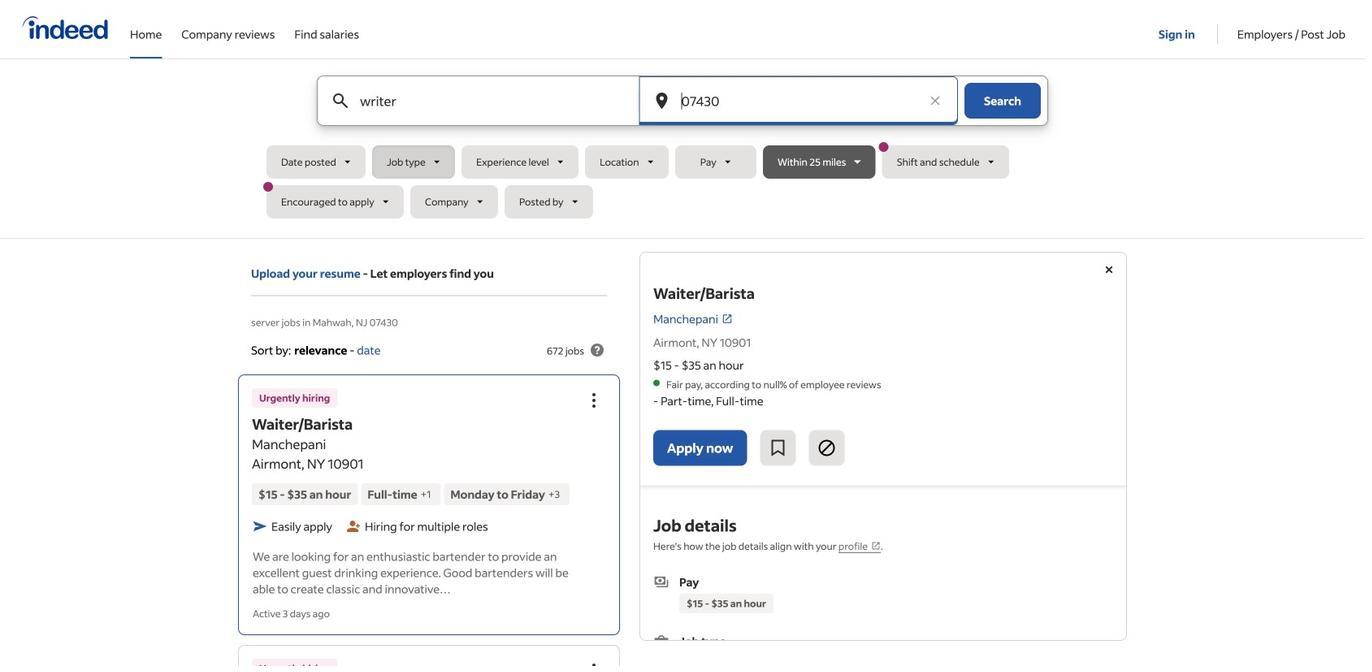 Task type: describe. For each thing, give the bounding box(es) containing it.
search: Job title, keywords, or company text field
[[357, 76, 611, 125]]

save this job image
[[769, 438, 788, 458]]

job actions for waiter/barista is collapsed image
[[584, 391, 604, 410]]

clear location input image
[[928, 93, 944, 109]]

Edit location text field
[[678, 76, 919, 125]]

not interested image
[[817, 438, 837, 458]]

close job details image
[[1100, 260, 1119, 280]]

manchepani (opens in a new tab) image
[[722, 313, 733, 325]]



Task type: vqa. For each thing, say whether or not it's contained in the screenshot.
reviews within District Leader 334 reviews
no



Task type: locate. For each thing, give the bounding box(es) containing it.
job preferences (opens in a new window) image
[[871, 541, 881, 551]]

None search field
[[263, 76, 1099, 225]]

help icon image
[[588, 341, 607, 360]]

job actions for waiter/waitress is collapsed image
[[584, 662, 604, 667]]



